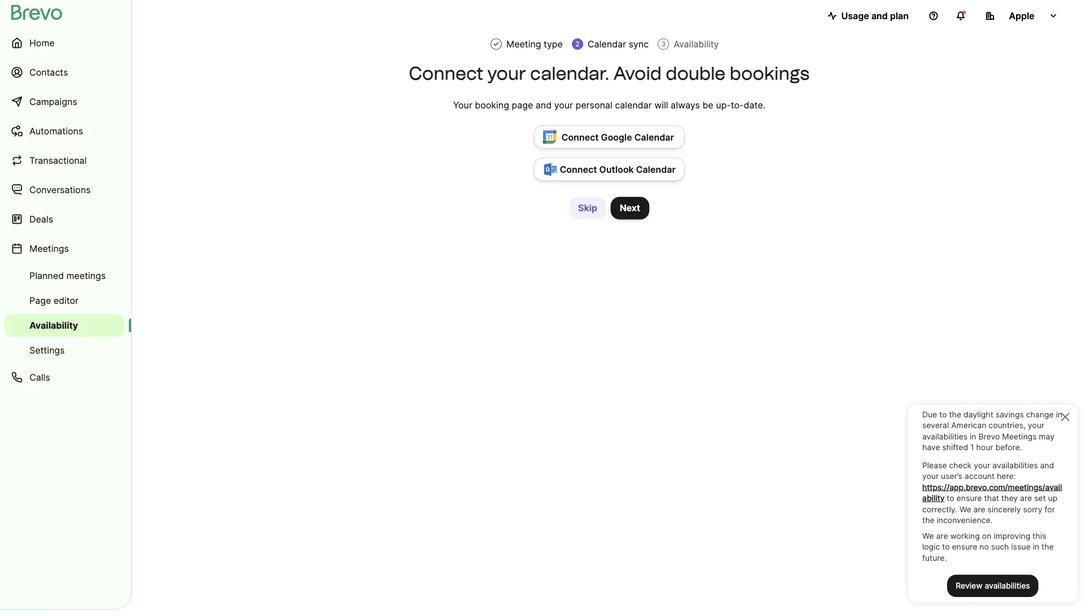 Task type: describe. For each thing, give the bounding box(es) containing it.
calendar
[[615, 99, 652, 111]]

settings
[[29, 345, 65, 356]]

campaigns
[[29, 96, 77, 107]]

avoid
[[613, 62, 662, 84]]

always
[[671, 99, 700, 111]]

calls
[[29, 372, 50, 383]]

skip
[[578, 203, 597, 214]]

conversations link
[[5, 176, 124, 204]]

3
[[661, 40, 666, 48]]

usage and plan
[[842, 10, 909, 21]]

no color image
[[493, 40, 500, 48]]

connect for connect outlook calendar
[[560, 164, 597, 175]]

conversations
[[29, 184, 91, 195]]

meetings
[[29, 243, 69, 254]]

page editor
[[29, 295, 79, 306]]

deals link
[[5, 206, 124, 233]]

connect your calendar. avoid double bookings
[[409, 62, 810, 84]]

meeting type
[[506, 38, 563, 49]]

page
[[512, 99, 533, 111]]

your booking page and your personal calendar will always be up-to-date.
[[453, 99, 766, 111]]

sync
[[629, 38, 649, 49]]

1 vertical spatial availability
[[29, 320, 78, 331]]

calendar.
[[530, 62, 609, 84]]

to-
[[731, 99, 744, 111]]

your
[[453, 99, 472, 111]]

connect google calendar
[[562, 132, 674, 143]]

connect outlook calendar button
[[534, 158, 685, 181]]

calendar for google
[[635, 132, 674, 143]]

automations
[[29, 125, 83, 137]]

2
[[576, 40, 580, 48]]

apple
[[1009, 10, 1035, 21]]

meetings link
[[5, 235, 124, 262]]

up-
[[716, 99, 731, 111]]

type
[[544, 38, 563, 49]]

personal
[[576, 99, 613, 111]]

meeting
[[506, 38, 541, 49]]

and inside button
[[872, 10, 888, 21]]

page editor link
[[5, 289, 124, 312]]



Task type: locate. For each thing, give the bounding box(es) containing it.
transactional link
[[5, 147, 124, 174]]

connect for connect google calendar
[[562, 132, 599, 143]]

1 vertical spatial connect
[[562, 132, 599, 143]]

calendar for outlook
[[636, 164, 676, 175]]

and right "page"
[[536, 99, 552, 111]]

date.
[[744, 99, 766, 111]]

transactional
[[29, 155, 87, 166]]

1 horizontal spatial availability
[[674, 38, 719, 49]]

editor
[[54, 295, 79, 306]]

availability up double
[[674, 38, 719, 49]]

1 horizontal spatial and
[[872, 10, 888, 21]]

home link
[[5, 29, 124, 57]]

0 vertical spatial your
[[488, 62, 526, 84]]

2 vertical spatial connect
[[560, 164, 597, 175]]

calendar right 2
[[588, 38, 626, 49]]

automations link
[[5, 118, 124, 145]]

availability
[[674, 38, 719, 49], [29, 320, 78, 331]]

next button
[[611, 197, 649, 219]]

calendar right outlook
[[636, 164, 676, 175]]

plan
[[890, 10, 909, 21]]

settings link
[[5, 339, 124, 362]]

planned
[[29, 270, 64, 281]]

connect outlook calendar
[[560, 164, 676, 175]]

calls link
[[5, 364, 124, 391]]

availability link
[[5, 314, 124, 337]]

your left "personal"
[[554, 99, 573, 111]]

usage and plan button
[[819, 5, 918, 27]]

be
[[703, 99, 714, 111]]

connect
[[409, 62, 483, 84], [562, 132, 599, 143], [560, 164, 597, 175]]

google
[[601, 132, 632, 143]]

1 vertical spatial and
[[536, 99, 552, 111]]

0 vertical spatial calendar
[[588, 38, 626, 49]]

meetings
[[66, 270, 106, 281]]

2 vertical spatial calendar
[[636, 164, 676, 175]]

0 horizontal spatial your
[[488, 62, 526, 84]]

connect left outlook
[[560, 164, 597, 175]]

0 vertical spatial connect
[[409, 62, 483, 84]]

home
[[29, 37, 55, 48]]

connect google calendar button
[[534, 125, 685, 149]]

connect down "personal"
[[562, 132, 599, 143]]

0 vertical spatial availability
[[674, 38, 719, 49]]

page
[[29, 295, 51, 306]]

will
[[655, 99, 668, 111]]

connect inside connect google calendar button
[[562, 132, 599, 143]]

planned meetings
[[29, 270, 106, 281]]

calendar down the will
[[635, 132, 674, 143]]

outlook
[[599, 164, 634, 175]]

your
[[488, 62, 526, 84], [554, 99, 573, 111]]

double
[[666, 62, 726, 84]]

0 vertical spatial and
[[872, 10, 888, 21]]

connect for connect your calendar. avoid double bookings
[[409, 62, 483, 84]]

calendar sync
[[588, 38, 649, 49]]

calendar inside button
[[636, 164, 676, 175]]

deals
[[29, 214, 53, 225]]

next
[[620, 203, 640, 214]]

apple button
[[977, 5, 1067, 27]]

usage
[[842, 10, 869, 21]]

calendar
[[588, 38, 626, 49], [635, 132, 674, 143], [636, 164, 676, 175]]

contacts link
[[5, 59, 124, 86]]

availability down page editor
[[29, 320, 78, 331]]

1 vertical spatial your
[[554, 99, 573, 111]]

connect up your
[[409, 62, 483, 84]]

skip button
[[569, 197, 606, 219]]

bookings
[[730, 62, 810, 84]]

0 horizontal spatial and
[[536, 99, 552, 111]]

booking
[[475, 99, 509, 111]]

your down no color icon
[[488, 62, 526, 84]]

1 vertical spatial calendar
[[635, 132, 674, 143]]

check
[[493, 40, 500, 48]]

1 horizontal spatial your
[[554, 99, 573, 111]]

calendar inside button
[[635, 132, 674, 143]]

campaigns link
[[5, 88, 124, 115]]

0 horizontal spatial availability
[[29, 320, 78, 331]]

and left plan
[[872, 10, 888, 21]]

and
[[872, 10, 888, 21], [536, 99, 552, 111]]

contacts
[[29, 67, 68, 78]]

planned meetings link
[[5, 265, 124, 287]]

connect inside connect outlook calendar button
[[560, 164, 597, 175]]



Task type: vqa. For each thing, say whether or not it's contained in the screenshot.
FACEBOOK on the left
no



